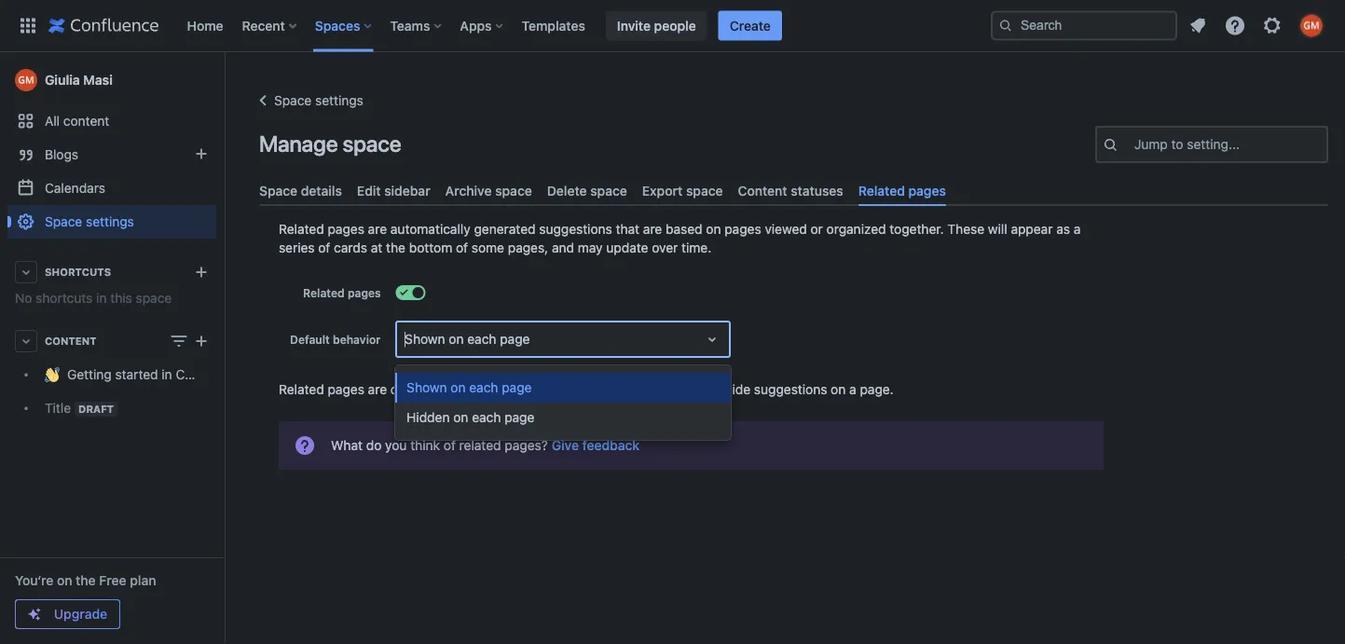 Task type: vqa. For each thing, say whether or not it's contained in the screenshot.
Getting started in Confluence
yes



Task type: describe. For each thing, give the bounding box(es) containing it.
at
[[371, 240, 383, 256]]

search image
[[999, 18, 1014, 33]]

notification icon image
[[1187, 14, 1210, 37]]

invite people
[[617, 18, 696, 33]]

give
[[552, 438, 579, 453]]

series
[[279, 240, 315, 256]]

edit sidebar link
[[350, 175, 438, 206]]

recent
[[242, 18, 285, 33]]

tree inside space element
[[7, 358, 245, 425]]

0 vertical spatial each
[[468, 332, 497, 347]]

add shortcut image
[[190, 261, 213, 284]]

export space link
[[635, 175, 731, 206]]

1 horizontal spatial space settings
[[274, 93, 364, 108]]

apps button
[[455, 11, 511, 41]]

invite
[[617, 18, 651, 33]]

content button
[[7, 325, 216, 358]]

anyone
[[522, 382, 565, 397]]

1 vertical spatial shown on each page
[[407, 380, 532, 396]]

0 horizontal spatial a
[[850, 382, 857, 397]]

pages left viewed
[[725, 222, 762, 237]]

space for manage space
[[343, 131, 401, 157]]

2 horizontal spatial of
[[456, 240, 468, 256]]

page.
[[860, 382, 894, 397]]

related up default behavior on the bottom of page
[[303, 287, 345, 300]]

space element
[[0, 52, 245, 644]]

the inside space element
[[76, 573, 96, 589]]

on inside related pages are automatically generated suggestions that are based on pages viewed or organized together. these will appear as a series of cards at the bottom of some pages, and may update over time.
[[706, 222, 721, 237]]

over
[[652, 240, 678, 256]]

free
[[99, 573, 126, 589]]

delete space
[[547, 183, 628, 198]]

archive space
[[446, 183, 532, 198]]

shortcuts
[[45, 266, 111, 278]]

spaces
[[315, 18, 360, 33]]

spaces button
[[309, 11, 379, 41]]

1 vertical spatial space settings link
[[7, 205, 216, 239]]

plan
[[130, 573, 156, 589]]

are for for
[[368, 382, 387, 397]]

manage space
[[259, 131, 401, 157]]

or
[[811, 222, 823, 237]]

pages?
[[505, 438, 548, 453]]

are up over
[[643, 222, 662, 237]]

templates link
[[516, 11, 591, 41]]

title
[[45, 400, 71, 416]]

pages,
[[508, 240, 549, 256]]

no
[[15, 291, 32, 306]]

edit sidebar
[[357, 183, 431, 198]]

delete
[[547, 183, 587, 198]]

2 vertical spatial page
[[505, 410, 535, 425]]

giulia
[[45, 72, 80, 88]]

based
[[666, 222, 703, 237]]

upgrade button
[[16, 601, 119, 629]]

bottom
[[409, 240, 453, 256]]

give feedback button
[[552, 437, 640, 455]]

space for archive space
[[495, 183, 532, 198]]

masi
[[83, 72, 113, 88]]

shortcuts button
[[7, 256, 216, 289]]

content for content statuses
[[738, 183, 788, 198]]

blogs
[[45, 147, 78, 162]]

help icon image
[[1225, 14, 1247, 37]]

0 vertical spatial shown
[[405, 332, 445, 347]]

these
[[948, 222, 985, 237]]

shortcuts
[[36, 291, 93, 306]]

content statuses link
[[731, 175, 851, 206]]

draft
[[78, 403, 114, 415]]

0 vertical spatial shown on each page
[[405, 332, 530, 347]]

all content link
[[7, 104, 216, 138]]

archive
[[446, 183, 492, 198]]

teams button
[[385, 11, 449, 41]]

delete space link
[[540, 175, 635, 206]]

space details
[[259, 183, 342, 198]]

giulia masi
[[45, 72, 113, 88]]

suggestions inside related pages are automatically generated suggestions that are based on pages viewed or organized together. these will appear as a series of cards at the bottom of some pages, and may update over time.
[[539, 222, 613, 237]]

together.
[[890, 222, 944, 237]]

space down 'shortcuts' dropdown button
[[136, 291, 172, 306]]

calendars
[[45, 180, 105, 196]]

appear
[[1011, 222, 1053, 237]]

related pages are automatically generated suggestions that are based on pages viewed or organized together. these will appear as a series of cards at the bottom of some pages, and may update over time.
[[279, 222, 1081, 256]]

space inside space details link
[[259, 183, 298, 198]]

1 vertical spatial each
[[469, 380, 499, 396]]

premium image
[[27, 607, 42, 622]]

a inside related pages are automatically generated suggestions that are based on pages viewed or organized together. these will appear as a series of cards at the bottom of some pages, and may update over time.
[[1074, 222, 1081, 237]]

feedback
[[583, 438, 640, 453]]

templates
[[522, 18, 586, 33]]

you're
[[15, 573, 53, 589]]

settings icon image
[[1262, 14, 1284, 37]]

space,
[[455, 382, 495, 397]]

0 vertical spatial page
[[500, 332, 530, 347]]

getting started in confluence
[[67, 367, 245, 382]]

related inside related pages are automatically generated suggestions that are based on pages viewed or organized together. these will appear as a series of cards at the bottom of some pages, and may update over time.
[[279, 222, 324, 237]]

on left page.
[[831, 382, 846, 397]]

on inside space element
[[57, 573, 72, 589]]

what do you think of related pages? give feedback
[[331, 438, 640, 453]]

and
[[552, 240, 575, 256]]

home link
[[181, 11, 229, 41]]

jump to setting...
[[1135, 137, 1240, 152]]

on up space,
[[449, 332, 464, 347]]

in for shortcuts
[[96, 291, 107, 306]]

space inside space element
[[45, 214, 82, 229]]

behavior
[[333, 333, 381, 346]]

1 horizontal spatial this
[[429, 382, 451, 397]]

permissions
[[624, 382, 696, 397]]

1 vertical spatial page
[[502, 380, 532, 396]]

on left for at left
[[391, 382, 406, 397]]

content for content
[[45, 335, 97, 347]]

tab list containing space details
[[252, 175, 1336, 206]]

title draft
[[45, 400, 114, 416]]

no shortcuts in this space
[[15, 291, 172, 306]]



Task type: locate. For each thing, give the bounding box(es) containing it.
1 horizontal spatial the
[[386, 240, 406, 256]]

space settings link up manage on the top left of the page
[[252, 90, 364, 112]]

shown up for at left
[[405, 332, 445, 347]]

Search field
[[991, 11, 1178, 41]]

each up "what do you think of related pages? give feedback"
[[472, 410, 501, 425]]

each up space,
[[468, 332, 497, 347]]

statuses
[[791, 183, 844, 198]]

teams
[[390, 18, 430, 33]]

global element
[[11, 0, 988, 52]]

hidden on each page
[[407, 410, 535, 425]]

pages up cards
[[328, 222, 365, 237]]

on up "time."
[[706, 222, 721, 237]]

are up "at"
[[368, 222, 387, 237]]

the left free
[[76, 573, 96, 589]]

pages
[[909, 183, 947, 198], [328, 222, 365, 237], [725, 222, 762, 237], [348, 287, 381, 300], [328, 382, 365, 397]]

page up pages?
[[505, 410, 535, 425]]

space settings up manage space
[[274, 93, 364, 108]]

0 horizontal spatial settings
[[86, 214, 134, 229]]

the inside related pages are automatically generated suggestions that are based on pages viewed or organized together. these will appear as a series of cards at the bottom of some pages, and may update over time.
[[386, 240, 406, 256]]

confluence image
[[48, 14, 159, 37], [48, 14, 159, 37]]

content up getting
[[45, 335, 97, 347]]

content
[[63, 113, 109, 129]]

giulia masi link
[[7, 62, 216, 99]]

content statuses
[[738, 183, 844, 198]]

cards
[[334, 240, 367, 256]]

tree
[[7, 358, 245, 425]]

getting started in confluence link
[[7, 358, 245, 392]]

1 horizontal spatial a
[[1074, 222, 1081, 237]]

related pages link
[[851, 175, 954, 206]]

1 horizontal spatial suggestions
[[754, 382, 828, 397]]

0 vertical spatial space settings link
[[252, 90, 364, 112]]

of left "some"
[[456, 240, 468, 256]]

1 horizontal spatial space settings link
[[252, 90, 364, 112]]

space
[[274, 93, 312, 108], [259, 183, 298, 198], [45, 214, 82, 229]]

default
[[290, 333, 330, 346]]

for
[[409, 382, 426, 397]]

space settings inside space element
[[45, 214, 134, 229]]

1 vertical spatial shown
[[407, 380, 447, 396]]

0 horizontal spatial of
[[318, 240, 331, 256]]

space
[[343, 131, 401, 157], [495, 183, 532, 198], [591, 183, 628, 198], [686, 183, 723, 198], [136, 291, 172, 306]]

1 vertical spatial a
[[850, 382, 857, 397]]

home
[[187, 18, 223, 33]]

1 vertical spatial this
[[429, 382, 451, 397]]

1 vertical spatial the
[[76, 573, 96, 589]]

may
[[578, 240, 603, 256]]

all
[[45, 113, 60, 129]]

0 horizontal spatial the
[[76, 573, 96, 589]]

pages up the together. on the right top of the page
[[909, 183, 947, 198]]

open image
[[702, 328, 724, 351]]

change view image
[[168, 330, 190, 353]]

space settings link
[[252, 90, 364, 112], [7, 205, 216, 239]]

in for started
[[162, 367, 172, 382]]

in right started
[[162, 367, 172, 382]]

recent button
[[236, 11, 304, 41]]

this down 'shortcuts' dropdown button
[[110, 291, 132, 306]]

pages down the behavior at the bottom
[[328, 382, 365, 397]]

time.
[[682, 240, 712, 256]]

some
[[472, 240, 505, 256]]

export space
[[642, 183, 723, 198]]

0 vertical spatial content
[[738, 183, 788, 198]]

this inside space element
[[110, 291, 132, 306]]

in down 'shortcuts' dropdown button
[[96, 291, 107, 306]]

tree containing getting started in confluence
[[7, 358, 245, 425]]

1 horizontal spatial related pages
[[859, 183, 947, 198]]

space details link
[[252, 175, 350, 206]]

are left for at left
[[368, 382, 387, 397]]

manage
[[259, 131, 338, 157]]

space settings
[[274, 93, 364, 108], [45, 214, 134, 229]]

edit
[[597, 382, 620, 397]]

related down default
[[279, 382, 324, 397]]

1 horizontal spatial in
[[162, 367, 172, 382]]

space up generated
[[495, 183, 532, 198]]

each up hidden on each page
[[469, 380, 499, 396]]

0 vertical spatial in
[[96, 291, 107, 306]]

hide
[[725, 382, 751, 397]]

will
[[989, 222, 1008, 237]]

on up hidden on each page
[[451, 380, 466, 396]]

create
[[730, 18, 771, 33]]

this right for at left
[[429, 382, 451, 397]]

calendars link
[[7, 172, 216, 205]]

export
[[642, 183, 683, 198]]

0 vertical spatial related pages
[[859, 183, 947, 198]]

1 horizontal spatial of
[[444, 438, 456, 453]]

0 vertical spatial settings
[[315, 93, 364, 108]]

sidebar
[[384, 183, 431, 198]]

content up viewed
[[738, 183, 788, 198]]

1 vertical spatial suggestions
[[754, 382, 828, 397]]

setting...
[[1188, 137, 1240, 152]]

0 horizontal spatial in
[[96, 291, 107, 306]]

in
[[96, 291, 107, 306], [162, 367, 172, 382]]

2 vertical spatial space
[[45, 214, 82, 229]]

banner containing home
[[0, 0, 1346, 52]]

0 vertical spatial this
[[110, 291, 132, 306]]

shown on each page up space,
[[405, 332, 530, 347]]

appswitcher icon image
[[17, 14, 39, 37]]

organized
[[827, 222, 886, 237]]

the right "at"
[[386, 240, 406, 256]]

space for delete space
[[591, 183, 628, 198]]

pages down "at"
[[348, 287, 381, 300]]

create link
[[719, 11, 782, 41]]

related pages up the together. on the right top of the page
[[859, 183, 947, 198]]

create a blog image
[[190, 143, 213, 165]]

0 vertical spatial the
[[386, 240, 406, 256]]

shown up hidden on the left of the page
[[407, 380, 447, 396]]

0 vertical spatial space
[[274, 93, 312, 108]]

0 horizontal spatial content
[[45, 335, 97, 347]]

a right as
[[1074, 222, 1081, 237]]

1 vertical spatial space
[[259, 183, 298, 198]]

that
[[616, 222, 640, 237]]

are for generated
[[368, 222, 387, 237]]

suggestions right the hide
[[754, 382, 828, 397]]

2 vertical spatial each
[[472, 410, 501, 425]]

related pages
[[859, 183, 947, 198], [303, 287, 381, 300]]

space down calendars
[[45, 214, 82, 229]]

space settings down calendars
[[45, 214, 134, 229]]

suggestions up "and"
[[539, 222, 613, 237]]

0 horizontal spatial space settings link
[[7, 205, 216, 239]]

settings up manage space
[[315, 93, 364, 108]]

content inside "link"
[[738, 183, 788, 198]]

space right the export
[[686, 183, 723, 198]]

blogs link
[[7, 138, 216, 172]]

of left cards
[[318, 240, 331, 256]]

related up organized
[[859, 183, 906, 198]]

shown on each page
[[405, 332, 530, 347], [407, 380, 532, 396]]

0 horizontal spatial space settings
[[45, 214, 134, 229]]

1 vertical spatial content
[[45, 335, 97, 347]]

shown on each page up hidden on each page
[[407, 380, 532, 396]]

banner
[[0, 0, 1346, 52]]

hidden
[[407, 410, 450, 425]]

do
[[366, 438, 382, 453]]

related pages down cards
[[303, 287, 381, 300]]

with
[[569, 382, 594, 397]]

1 vertical spatial settings
[[86, 214, 134, 229]]

page right space,
[[502, 380, 532, 396]]

on down space,
[[454, 410, 469, 425]]

all content
[[45, 113, 109, 129]]

the
[[386, 240, 406, 256], [76, 573, 96, 589]]

0 horizontal spatial related pages
[[303, 287, 381, 300]]

related up the series
[[279, 222, 324, 237]]

people
[[654, 18, 696, 33]]

0 horizontal spatial this
[[110, 291, 132, 306]]

a left page.
[[850, 382, 857, 397]]

as
[[1057, 222, 1071, 237]]

0 horizontal spatial suggestions
[[539, 222, 613, 237]]

settings inside space element
[[86, 214, 134, 229]]

each
[[468, 332, 497, 347], [469, 380, 499, 396], [472, 410, 501, 425]]

getting
[[67, 367, 112, 382]]

suggestions
[[539, 222, 613, 237], [754, 382, 828, 397]]

0 vertical spatial suggestions
[[539, 222, 613, 237]]

1 horizontal spatial content
[[738, 183, 788, 198]]

space settings link down calendars
[[7, 205, 216, 239]]

default behavior
[[290, 333, 381, 346]]

tab list
[[252, 175, 1336, 206]]

space right delete
[[591, 183, 628, 198]]

upgrade
[[54, 607, 107, 622]]

this
[[110, 291, 132, 306], [429, 382, 451, 397]]

space up edit
[[343, 131, 401, 157]]

are
[[368, 222, 387, 237], [643, 222, 662, 237], [368, 382, 387, 397]]

details
[[301, 183, 342, 198]]

shown
[[405, 332, 445, 347], [407, 380, 447, 396]]

0 vertical spatial space settings
[[274, 93, 364, 108]]

on right you're
[[57, 573, 72, 589]]

invite people button
[[606, 11, 708, 41]]

page up "but"
[[500, 332, 530, 347]]

what
[[331, 438, 363, 453]]

space for export space
[[686, 183, 723, 198]]

0 vertical spatial a
[[1074, 222, 1081, 237]]

1 horizontal spatial settings
[[315, 93, 364, 108]]

generated
[[474, 222, 536, 237]]

collapse sidebar image
[[203, 62, 244, 99]]

space up manage on the top left of the page
[[274, 93, 312, 108]]

1 vertical spatial related pages
[[303, 287, 381, 300]]

update
[[607, 240, 649, 256]]

1 vertical spatial space settings
[[45, 214, 134, 229]]

viewed
[[765, 222, 807, 237]]

you
[[385, 438, 407, 453]]

content inside dropdown button
[[45, 335, 97, 347]]

automatically
[[391, 222, 471, 237]]

create a page image
[[190, 330, 213, 353]]

to
[[1172, 137, 1184, 152]]

space left details
[[259, 183, 298, 198]]

Search settings text field
[[1135, 135, 1139, 154]]

of right the think
[[444, 438, 456, 453]]

but
[[498, 382, 518, 397]]

related pages are on for this space, but anyone with edit permissions can hide suggestions on a page.
[[279, 382, 894, 397]]

you're on the free plan
[[15, 573, 156, 589]]

1 vertical spatial in
[[162, 367, 172, 382]]

jump
[[1135, 137, 1168, 152]]

settings down calendars link
[[86, 214, 134, 229]]



